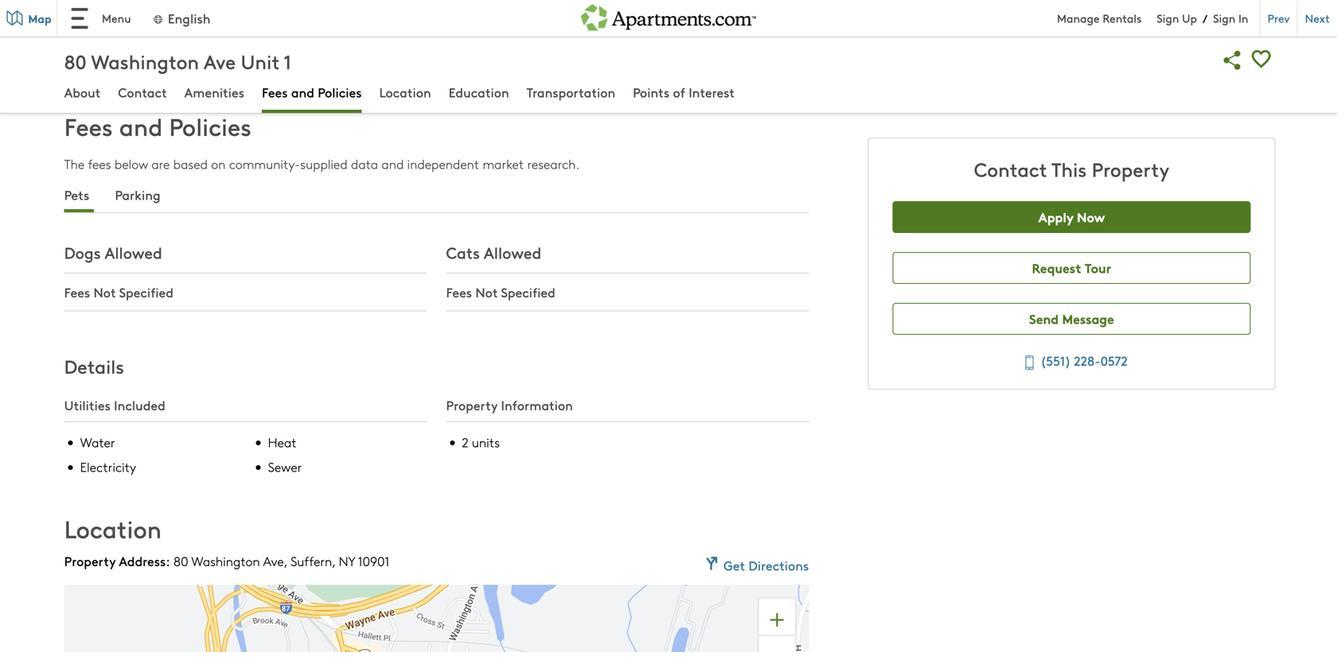 Task type: vqa. For each thing, say whether or not it's contained in the screenshot.
Cats Allowed
yes



Task type: locate. For each thing, give the bounding box(es) containing it.
transportation
[[527, 83, 616, 101]]

specified for cats allowed
[[501, 283, 555, 301]]

0 vertical spatial washer/dryer
[[78, 28, 157, 46]]

not down cats allowed
[[476, 283, 498, 301]]

information
[[501, 396, 573, 414]]

washer/dryer down menu
[[78, 28, 157, 46]]

0 horizontal spatial location
[[64, 512, 162, 545]]

1 horizontal spatial not
[[476, 283, 498, 301]]

1 horizontal spatial fees and policies
[[262, 83, 362, 101]]

1 horizontal spatial allowed
[[484, 242, 542, 263]]

sewer
[[268, 458, 302, 476]]

1 horizontal spatial 80
[[174, 553, 188, 570]]

floors
[[646, 28, 680, 46]]

0 horizontal spatial contact
[[118, 83, 167, 101]]

are
[[152, 155, 170, 173]]

units
[[472, 434, 500, 451]]

2 , from the left
[[332, 553, 335, 570]]

contact button
[[118, 83, 167, 104]]

1 horizontal spatial ,
[[332, 553, 335, 570]]

(551) 228-0572
[[1041, 352, 1128, 370]]

washington inside property address: 80 washington ave , suffern , ny 10901
[[191, 553, 260, 570]]

the fees below are based on community-supplied data and independent market research.
[[64, 155, 580, 173]]

not down dogs allowed
[[94, 283, 116, 301]]

1 horizontal spatial sign
[[1213, 10, 1236, 26]]

2
[[462, 434, 468, 451]]

electricity
[[80, 458, 136, 476]]

based
[[173, 155, 208, 173]]

specified
[[119, 283, 173, 301], [501, 283, 555, 301]]

1 horizontal spatial ave
[[263, 553, 284, 570]]

education button
[[449, 83, 509, 104]]

2 horizontal spatial and
[[382, 155, 404, 173]]

0 horizontal spatial ,
[[284, 553, 287, 570]]

fees down 1
[[262, 83, 288, 101]]

utilities included
[[64, 396, 165, 414]]

1 horizontal spatial policies
[[318, 83, 362, 101]]

1 allowed from the left
[[105, 242, 162, 263]]

on
[[211, 155, 226, 173]]

contact right smoke
[[118, 83, 167, 101]]

1 fees not specified from the left
[[64, 283, 173, 301]]

specified down cats allowed
[[501, 283, 555, 301]]

(551) 228-0572 link
[[1016, 350, 1128, 374]]

in
[[1239, 10, 1249, 26]]

map region
[[0, 541, 897, 653]]

transportation button
[[527, 83, 616, 104]]

80 up the about
[[64, 48, 87, 74]]

amenities button
[[184, 83, 244, 104]]

contact
[[118, 83, 167, 101], [974, 156, 1047, 182]]

manage
[[1057, 10, 1100, 26]]

1 , from the left
[[284, 553, 287, 570]]

80 inside property address: 80 washington ave , suffern , ny 10901
[[174, 553, 188, 570]]

research.
[[527, 155, 580, 173]]

fees not specified
[[64, 283, 173, 301], [446, 283, 555, 301]]

0 vertical spatial washington
[[91, 48, 199, 74]]

rentals
[[1103, 10, 1142, 26]]

228-
[[1074, 352, 1101, 370]]

0 horizontal spatial allowed
[[105, 242, 162, 263]]

sign left in
[[1213, 10, 1236, 26]]

policies down amenities button
[[169, 109, 251, 142]]

0 horizontal spatial not
[[94, 283, 116, 301]]

policies inside button
[[318, 83, 362, 101]]

, left ny
[[332, 553, 335, 570]]

1 horizontal spatial property
[[446, 396, 498, 414]]

allowed right dogs
[[105, 242, 162, 263]]

specified down dogs allowed
[[119, 283, 173, 301]]

allowed right cats
[[484, 242, 542, 263]]

property for property information
[[446, 396, 498, 414]]

contact for contact this property
[[974, 156, 1047, 182]]

allowed for dogs allowed
[[105, 242, 162, 263]]

0 horizontal spatial 80
[[64, 48, 87, 74]]

2 vertical spatial property
[[64, 552, 116, 570]]

1 horizontal spatial and
[[291, 83, 314, 101]]

contact left this
[[974, 156, 1047, 182]]

fees and policies button
[[262, 83, 362, 104]]

ave up amenities
[[204, 48, 236, 74]]

fees not specified for dogs
[[64, 283, 173, 301]]

fees and policies
[[262, 83, 362, 101], [64, 109, 251, 142]]

2 allowed from the left
[[484, 242, 542, 263]]

apartments.com logo image
[[581, 0, 756, 31]]

1 vertical spatial ave
[[263, 553, 284, 570]]

1 vertical spatial washington
[[191, 553, 260, 570]]

property right this
[[1092, 156, 1169, 182]]

0 vertical spatial ave
[[204, 48, 236, 74]]

location right kitchen
[[379, 83, 431, 101]]

location up address: at the bottom left
[[64, 512, 162, 545]]

0 horizontal spatial sign
[[1157, 10, 1179, 26]]

washer/dryer
[[78, 28, 157, 46], [78, 52, 157, 70]]

about
[[64, 83, 101, 101]]

location button
[[379, 83, 431, 104]]

1 vertical spatial property
[[446, 396, 498, 414]]

interest
[[689, 83, 735, 101]]

1 vertical spatial and
[[119, 109, 163, 142]]

1 vertical spatial 80
[[174, 553, 188, 570]]

0 vertical spatial fees and policies
[[262, 83, 362, 101]]

washer/dryer up free
[[78, 52, 157, 70]]

0 vertical spatial and
[[291, 83, 314, 101]]

and down contact button on the left top of the page
[[119, 109, 163, 142]]

0 vertical spatial policies
[[318, 83, 362, 101]]

0 horizontal spatial and
[[119, 109, 163, 142]]

policies
[[318, 83, 362, 101], [169, 109, 251, 142]]

request tour button
[[893, 252, 1251, 284]]

2 fees not specified from the left
[[446, 283, 555, 301]]

80
[[64, 48, 87, 74], [174, 553, 188, 570]]

2 washer/dryer from the top
[[78, 52, 157, 70]]

0 horizontal spatial fees not specified
[[64, 283, 173, 301]]

ave left suffern
[[263, 553, 284, 570]]

0 vertical spatial property
[[1092, 156, 1169, 182]]

1 specified from the left
[[119, 283, 173, 301]]

contact this property
[[974, 156, 1169, 182]]

data
[[351, 155, 378, 173]]

1 horizontal spatial contact
[[974, 156, 1047, 182]]

2 not from the left
[[476, 283, 498, 301]]

fees not specified down cats allowed
[[446, 283, 555, 301]]

prev link
[[1260, 0, 1297, 37]]

property left address: at the bottom left
[[64, 552, 116, 570]]

property
[[1092, 156, 1169, 182], [446, 396, 498, 414], [64, 552, 116, 570]]

0 horizontal spatial ave
[[204, 48, 236, 74]]

water electricity
[[80, 434, 136, 476]]

0 horizontal spatial policies
[[169, 109, 251, 142]]

1 not from the left
[[94, 283, 116, 301]]

1 horizontal spatial fees not specified
[[446, 283, 555, 301]]

1 vertical spatial washer/dryer
[[78, 52, 157, 70]]

, left suffern
[[284, 553, 287, 570]]

included
[[114, 396, 165, 414]]

1 sign from the left
[[1157, 10, 1179, 26]]

,
[[284, 553, 287, 570], [332, 553, 335, 570]]

ny
[[339, 553, 355, 570]]

2 specified from the left
[[501, 283, 555, 301]]

1 vertical spatial fees and policies
[[64, 109, 251, 142]]

and down 1
[[291, 83, 314, 101]]

map
[[28, 10, 51, 26]]

property up '2'
[[446, 396, 498, 414]]

washington
[[91, 48, 199, 74], [191, 553, 260, 570]]

parking
[[115, 186, 161, 204]]

2 horizontal spatial property
[[1092, 156, 1169, 182]]

get directions link
[[700, 552, 809, 575]]

(551)
[[1041, 352, 1071, 370]]

ave
[[204, 48, 236, 74], [263, 553, 284, 570]]

water
[[80, 434, 115, 451]]

of
[[673, 83, 685, 101]]

prev
[[1268, 10, 1290, 26]]

fees and policies down 1
[[262, 83, 362, 101]]

0 horizontal spatial property
[[64, 552, 116, 570]]

get directions
[[724, 557, 809, 575]]

send
[[1029, 310, 1059, 328]]

0 vertical spatial contact
[[118, 83, 167, 101]]

fees not specified for cats
[[446, 283, 555, 301]]

fees not specified down dogs allowed
[[64, 283, 173, 301]]

fees and policies down contact button on the left top of the page
[[64, 109, 251, 142]]

0 vertical spatial location
[[379, 83, 431, 101]]

fees down dogs
[[64, 283, 90, 301]]

location
[[379, 83, 431, 101], [64, 512, 162, 545]]

english
[[168, 9, 211, 27]]

sign left 'up'
[[1157, 10, 1179, 26]]

80 right address: at the bottom left
[[174, 553, 188, 570]]

1 horizontal spatial specified
[[501, 283, 555, 301]]

1 vertical spatial contact
[[974, 156, 1047, 182]]

heat
[[268, 434, 297, 451]]

apply now button
[[893, 201, 1251, 233]]

and right data
[[382, 155, 404, 173]]

policies down dishwasher
[[318, 83, 362, 101]]

0 horizontal spatial specified
[[119, 283, 173, 301]]



Task type: describe. For each thing, give the bounding box(es) containing it.
allowed for cats allowed
[[484, 242, 542, 263]]

parking button
[[110, 186, 165, 204]]

address:
[[119, 552, 170, 570]]

tour
[[1085, 259, 1112, 277]]

0 vertical spatial 80
[[64, 48, 87, 74]]

menu
[[102, 10, 131, 26]]

english link
[[152, 9, 211, 27]]

community-
[[229, 155, 300, 173]]

80 washington ave unit 1
[[64, 48, 292, 74]]

manage rentals sign up / sign in
[[1057, 10, 1249, 26]]

/
[[1203, 11, 1208, 26]]

contact for contact button on the left top of the page
[[118, 83, 167, 101]]

washer/dryer washer/dryer hookup smoke free
[[78, 28, 205, 93]]

pets
[[64, 186, 89, 204]]

1 horizontal spatial location
[[379, 83, 431, 101]]

apply now
[[1039, 208, 1105, 226]]

next
[[1305, 10, 1330, 26]]

menu button
[[57, 0, 144, 37]]

next link
[[1297, 0, 1337, 37]]

points of interest
[[633, 83, 735, 101]]

hardwood
[[583, 28, 643, 46]]

2 sign from the left
[[1213, 10, 1236, 26]]

independent
[[407, 155, 479, 173]]

sign up link
[[1157, 10, 1197, 26]]

points of interest button
[[633, 83, 735, 104]]

points
[[633, 83, 670, 101]]

sign in link
[[1213, 10, 1249, 26]]

send message button
[[893, 303, 1251, 335]]

below
[[114, 155, 148, 173]]

directions
[[749, 557, 809, 575]]

property for property address: 80 washington ave , suffern , ny 10901
[[64, 552, 116, 570]]

fees down cats
[[446, 283, 472, 301]]

kitchen
[[330, 76, 374, 93]]

not for dogs
[[94, 283, 116, 301]]

2 vertical spatial and
[[382, 155, 404, 173]]

and inside fees and policies button
[[291, 83, 314, 101]]

utilities
[[64, 396, 111, 414]]

send message
[[1029, 310, 1114, 328]]

share listing image
[[1218, 46, 1247, 75]]

details
[[64, 354, 124, 379]]

the
[[64, 155, 85, 173]]

media tab list
[[64, 185, 809, 213]]

1
[[284, 48, 292, 74]]

apply
[[1039, 208, 1074, 226]]

now
[[1077, 208, 1105, 226]]

hardwood floors
[[583, 28, 680, 46]]

supplied
[[300, 155, 348, 173]]

get
[[724, 557, 745, 575]]

education
[[449, 83, 509, 101]]

not for cats
[[476, 283, 498, 301]]

unit
[[241, 48, 280, 74]]

fees down about "button"
[[64, 109, 113, 142]]

map link
[[0, 0, 57, 37]]

fees
[[88, 155, 111, 173]]

about button
[[64, 83, 101, 104]]

request tour
[[1032, 259, 1112, 277]]

specified for dogs allowed
[[119, 283, 173, 301]]

up
[[1182, 10, 1197, 26]]

10901
[[358, 553, 390, 570]]

dishwasher
[[330, 28, 396, 46]]

1 washer/dryer from the top
[[78, 28, 157, 46]]

0 horizontal spatial fees and policies
[[64, 109, 251, 142]]

2 units
[[462, 434, 500, 451]]

ave inside property address: 80 washington ave , suffern , ny 10901
[[263, 553, 284, 570]]

1 vertical spatial location
[[64, 512, 162, 545]]

manage rentals link
[[1057, 10, 1157, 26]]

pets button
[[64, 186, 94, 204]]

message
[[1062, 310, 1114, 328]]

dogs allowed
[[64, 242, 162, 263]]

dogs
[[64, 242, 101, 263]]

cats allowed
[[446, 242, 542, 263]]

request
[[1032, 259, 1082, 277]]

this
[[1052, 156, 1087, 182]]

1 vertical spatial policies
[[169, 109, 251, 142]]

heat sewer
[[268, 434, 302, 476]]

amenities
[[184, 83, 244, 101]]

fees inside button
[[262, 83, 288, 101]]

smoke
[[78, 76, 116, 93]]

0572
[[1101, 352, 1128, 370]]

cats
[[446, 242, 480, 263]]

free
[[119, 76, 142, 93]]

hookup
[[161, 52, 205, 70]]

market
[[483, 155, 524, 173]]

property address: 80 washington ave , suffern , ny 10901
[[64, 552, 390, 570]]



